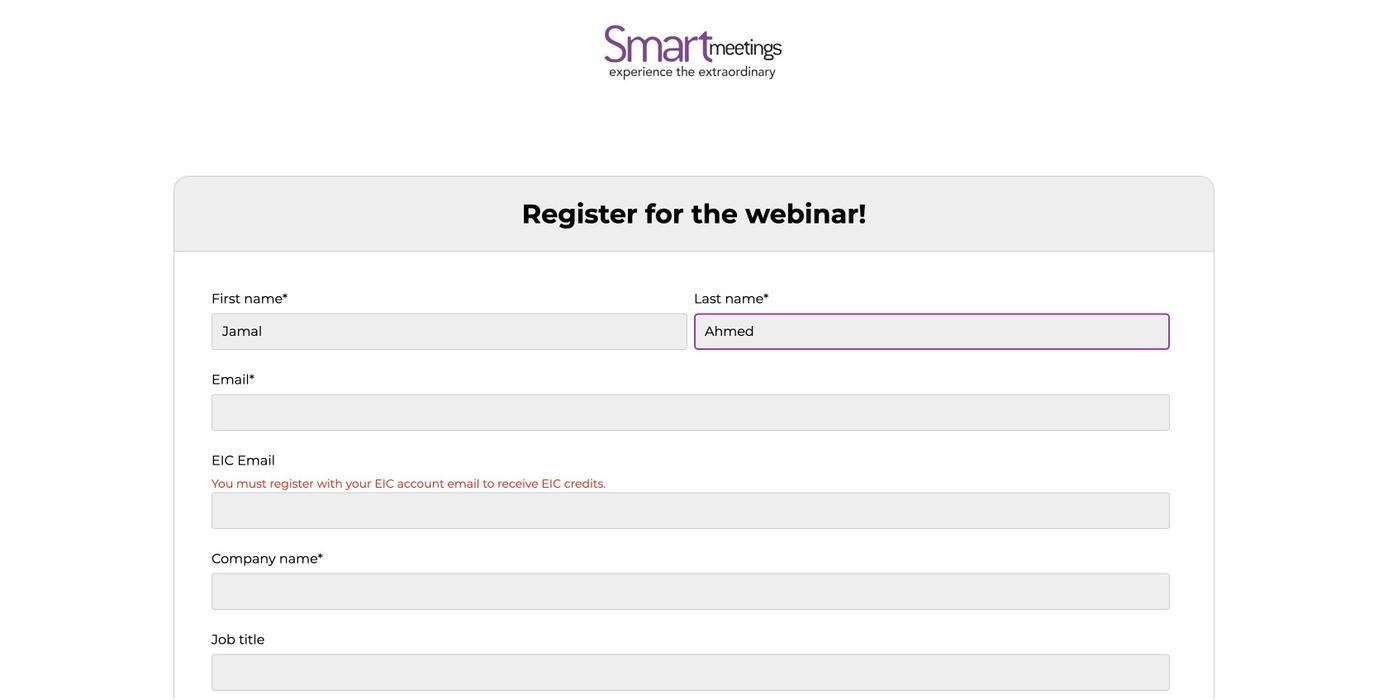 Task type: locate. For each thing, give the bounding box(es) containing it.
sm events logo 2024 image
[[583, 21, 789, 84]]

None email field
[[212, 395, 1170, 431]]

None text field
[[212, 314, 687, 350], [694, 314, 1170, 350], [212, 493, 1170, 530], [212, 574, 1170, 610], [212, 655, 1170, 691], [212, 314, 687, 350], [694, 314, 1170, 350], [212, 493, 1170, 530], [212, 574, 1170, 610], [212, 655, 1170, 691]]



